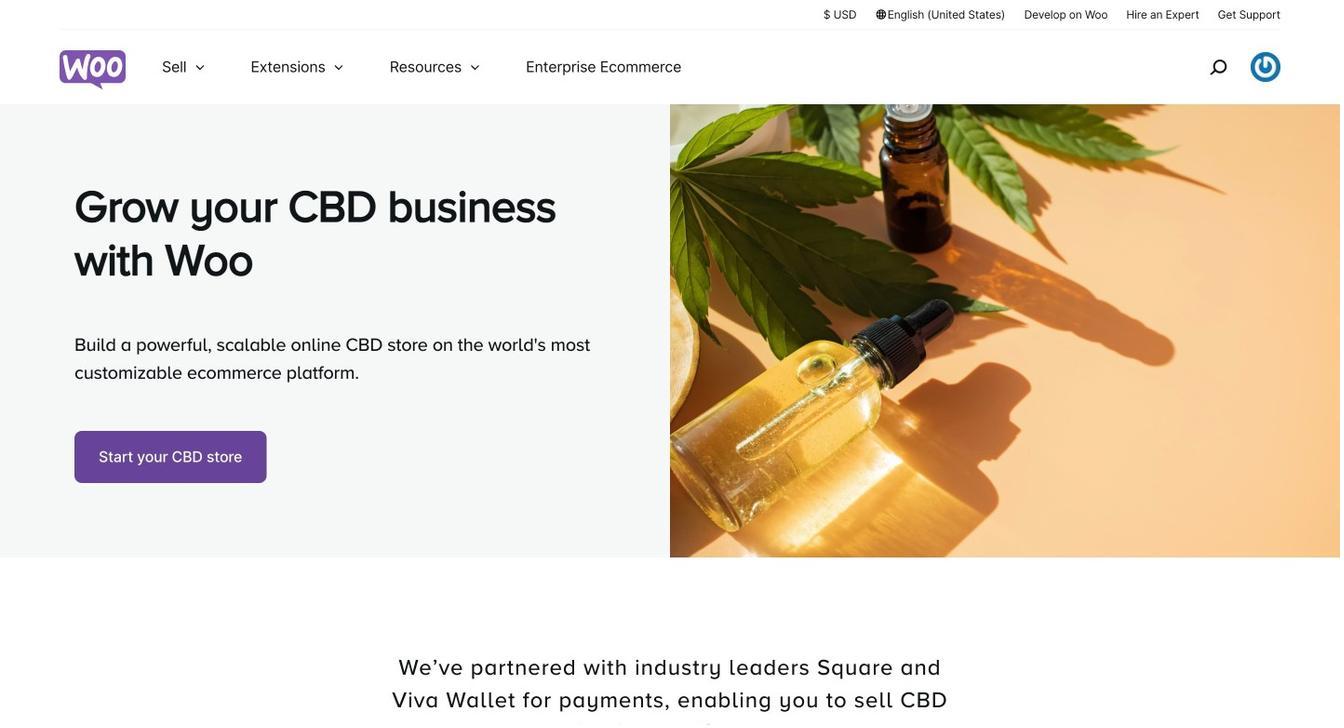 Task type: locate. For each thing, give the bounding box(es) containing it.
open account menu image
[[1251, 52, 1281, 82]]

search image
[[1204, 52, 1234, 82]]

service navigation menu element
[[1170, 37, 1281, 97]]



Task type: vqa. For each thing, say whether or not it's contained in the screenshot.
3rd Show subcategories image
no



